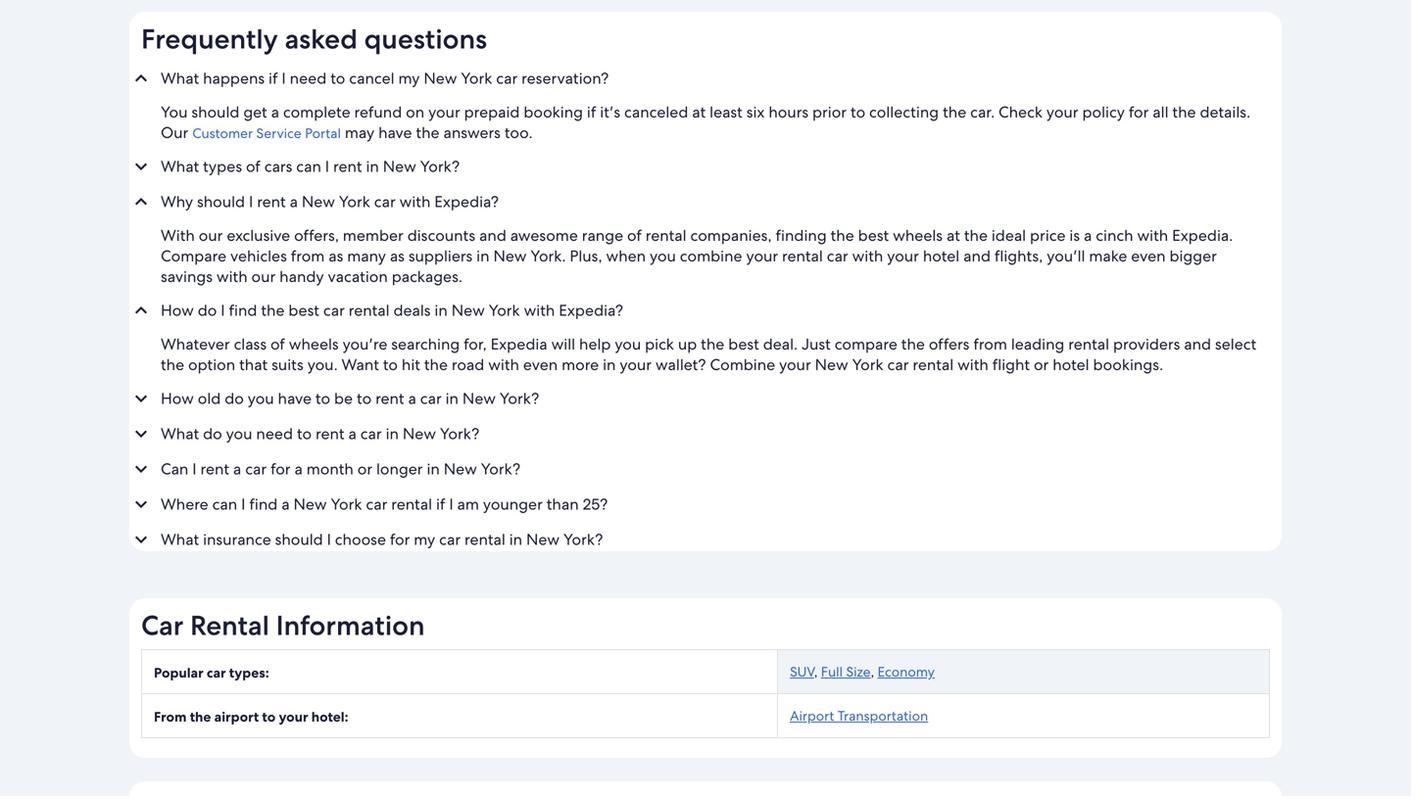 Task type: describe. For each thing, give the bounding box(es) containing it.
what types of cars can i rent in new york?
[[161, 157, 460, 177]]

suits
[[272, 355, 304, 376]]

new up for,
[[452, 301, 485, 321]]

rent down may
[[333, 157, 362, 177]]

new down month
[[293, 495, 327, 515]]

in down the road
[[446, 389, 459, 409]]

am
[[457, 495, 479, 515]]

rental right compare
[[913, 355, 954, 376]]

1 horizontal spatial and
[[963, 246, 991, 267]]

of inside with our exclusive offers, member discounts and awesome range of rental companies, finding the best wheels at the ideal price is a cinch with expedia. compare vehicles from as many as  suppliers in new york. plus, when you combine your rental car with your hotel and flights, you'll make even bigger savings with our handy vacation packages.
[[627, 226, 642, 246]]

york.
[[531, 246, 566, 267]]

a right 'can'
[[233, 459, 241, 480]]

rental down longer
[[391, 495, 432, 515]]

the right "up"
[[701, 334, 725, 355]]

packages.
[[392, 267, 463, 287]]

awesome
[[510, 226, 578, 246]]

longer
[[376, 459, 423, 480]]

prior
[[812, 102, 847, 123]]

active image for what
[[129, 67, 153, 90]]

where
[[161, 495, 208, 515]]

1 vertical spatial can
[[212, 495, 237, 515]]

with up discounts
[[399, 192, 431, 212]]

new down the road
[[462, 389, 496, 409]]

rental right "leading" on the top right of page
[[1068, 334, 1109, 355]]

i left the am
[[449, 495, 453, 515]]

new up the am
[[444, 459, 477, 480]]

exclusive
[[227, 226, 290, 246]]

you.
[[307, 355, 338, 376]]

rent down the cars
[[257, 192, 286, 212]]

car down the am
[[439, 530, 461, 551]]

than
[[547, 495, 579, 515]]

to inside whatever class of wheels you're searching for, expedia will help you pick up the best deal. just compare the offers from leading rental providers and select the option that suits you. want to hit the road with even more in your wallet? combine your new york car rental with flight or hotel bookings.
[[383, 355, 398, 376]]

new down "customer service portal may have the answers too."
[[383, 157, 416, 177]]

collecting
[[869, 102, 939, 123]]

the left offers
[[901, 334, 925, 355]]

you
[[161, 102, 188, 123]]

york up expedia
[[489, 301, 520, 321]]

airport transportation link
[[790, 708, 928, 725]]

in down younger
[[509, 530, 522, 551]]

cancel
[[349, 68, 395, 89]]

finding
[[776, 226, 827, 246]]

find for a
[[249, 495, 278, 515]]

the left ideal
[[964, 226, 988, 246]]

best for more
[[728, 334, 759, 355]]

have for may
[[378, 123, 412, 143]]

even inside with our exclusive offers, member discounts and awesome range of rental companies, finding the best wheels at the ideal price is a cinch with expedia. compare vehicles from as many as  suppliers in new york. plus, when you combine your rental car with your hotel and flights, you'll make even bigger savings with our handy vacation packages.
[[1131, 246, 1166, 267]]

pick
[[645, 334, 674, 355]]

to left "cancel"
[[330, 68, 345, 89]]

from inside with our exclusive offers, member discounts and awesome range of rental companies, finding the best wheels at the ideal price is a cinch with expedia. compare vehicles from as many as  suppliers in new york. plus, when you combine your rental car with your hotel and flights, you'll make even bigger savings with our handy vacation packages.
[[291, 246, 325, 267]]

suppliers
[[408, 246, 473, 267]]

should for i
[[197, 192, 245, 212]]

size
[[846, 664, 871, 681]]

york? down answers
[[420, 157, 460, 177]]

deal.
[[763, 334, 798, 355]]

a down the cars
[[290, 192, 298, 212]]

make
[[1089, 246, 1127, 267]]

a down how old do you have to be to rent a car in new york?
[[348, 424, 357, 445]]

i right 'can'
[[192, 459, 197, 480]]

the right hit
[[424, 355, 448, 376]]

the up class
[[261, 301, 285, 321]]

what happens if i need to cancel my new york car reservation?
[[161, 68, 609, 89]]

i up whatever
[[221, 301, 225, 321]]

old
[[198, 389, 221, 409]]

york? down the road
[[440, 424, 479, 445]]

with up expedia
[[524, 301, 555, 321]]

up
[[678, 334, 697, 355]]

1 horizontal spatial expedia?
[[559, 301, 623, 321]]

where can i find a new york car rental if i am younger than 25?
[[161, 495, 608, 515]]

what insurance should i choose for my car rental in new york?
[[161, 530, 603, 551]]

of for expedia
[[270, 334, 285, 355]]

york? down expedia
[[500, 389, 539, 409]]

offers,
[[294, 226, 339, 246]]

should for get
[[191, 102, 240, 123]]

car up the member
[[374, 192, 396, 212]]

hotel:
[[311, 709, 348, 726]]

best for combine
[[858, 226, 889, 246]]

a inside with our exclusive offers, member discounts and awesome range of rental companies, finding the best wheels at the ideal price is a cinch with expedia. compare vehicles from as many as  suppliers in new york. plus, when you combine your rental car with your hotel and flights, you'll make even bigger savings with our handy vacation packages.
[[1084, 226, 1092, 246]]

want
[[342, 355, 379, 376]]

the left option
[[161, 355, 184, 376]]

get
[[243, 102, 267, 123]]

car inside with our exclusive offers, member discounts and awesome range of rental companies, finding the best wheels at the ideal price is a cinch with expedia. compare vehicles from as many as  suppliers in new york. plus, when you combine your rental car with your hotel and flights, you'll make even bigger savings with our handy vacation packages.
[[827, 246, 848, 267]]

new up longer
[[403, 424, 436, 445]]

bookings.
[[1093, 355, 1163, 376]]

york inside whatever class of wheels you're searching for, expedia will help you pick up the best deal. just compare the offers from leading rental providers and select the option that suits you. want to hit the road with even more in your wallet? combine your new york car rental with flight or hotel bookings.
[[852, 355, 884, 376]]

leading
[[1011, 334, 1065, 355]]

what for what insurance should i choose for my car rental in new york?
[[161, 530, 199, 551]]

customer service portal link
[[192, 125, 341, 142]]

to up month
[[297, 424, 312, 445]]

york? down 25?
[[563, 530, 603, 551]]

i down portal
[[325, 157, 329, 177]]

six
[[747, 102, 765, 123]]

flight
[[993, 355, 1030, 376]]

types:
[[229, 665, 269, 682]]

rental up you're
[[349, 301, 390, 321]]

with our exclusive offers, member discounts and awesome range of rental companies, finding the best wheels at the ideal price is a cinch with expedia. compare vehicles from as many as  suppliers in new york. plus, when you combine your rental car with your hotel and flights, you'll make even bigger savings with our handy vacation packages.
[[161, 226, 1233, 287]]

suv link
[[790, 664, 814, 681]]

hit
[[402, 355, 420, 376]]

1 vertical spatial best
[[289, 301, 319, 321]]

more
[[562, 355, 599, 376]]

with right cinch
[[1137, 226, 1168, 246]]

even inside whatever class of wheels you're searching for, expedia will help you pick up the best deal. just compare the offers from leading rental providers and select the option that suits you. want to hit the road with even more in your wallet? combine your new york car rental with flight or hotel bookings.
[[523, 355, 558, 376]]

the right from
[[190, 709, 211, 726]]

from
[[154, 709, 187, 726]]

information
[[276, 608, 425, 644]]

vacation
[[328, 267, 388, 287]]

the left the "car." on the top of the page
[[943, 102, 966, 123]]

rent up month
[[316, 424, 344, 445]]

you'll
[[1047, 246, 1085, 267]]

many
[[347, 246, 386, 267]]

that
[[239, 355, 268, 376]]

hotel inside whatever class of wheels you're searching for, expedia will help you pick up the best deal. just compare the offers from leading rental providers and select the option that suits you. want to hit the road with even more in your wallet? combine your new york car rental with flight or hotel bookings.
[[1053, 355, 1089, 376]]

how do i find the best car rental deals in new york with expedia?
[[161, 301, 623, 321]]

car left the types:
[[207, 665, 226, 682]]

suv , full size , economy
[[790, 664, 935, 681]]

in right deals at the left top of the page
[[435, 301, 448, 321]]

the right the finding
[[831, 226, 854, 246]]

i up the complete
[[282, 68, 286, 89]]

rental down the am
[[465, 530, 505, 551]]

car down hit
[[420, 389, 442, 409]]

wheels inside with our exclusive offers, member discounts and awesome range of rental companies, finding the best wheels at the ideal price is a cinch with expedia. compare vehicles from as many as  suppliers in new york. plus, when you combine your rental car with your hotel and flights, you'll make even bigger savings with our handy vacation packages.
[[893, 226, 943, 246]]

i left 'choose' on the left bottom
[[327, 530, 331, 551]]

what do you need to rent a car in new york?
[[161, 424, 479, 445]]

car rental information
[[141, 608, 425, 644]]

reservation?
[[521, 68, 609, 89]]

2 , from the left
[[871, 664, 874, 681]]

car
[[141, 608, 184, 644]]

frequently asked questions
[[141, 21, 487, 57]]

car up 'prepaid'
[[496, 68, 518, 89]]

younger
[[483, 495, 543, 515]]

to right be
[[357, 389, 372, 409]]

all
[[1153, 102, 1169, 123]]

compare
[[161, 246, 226, 267]]

can i rent a car for a month or longer in new york?
[[161, 459, 521, 480]]

car.
[[970, 102, 995, 123]]

will
[[551, 334, 575, 355]]

too.
[[505, 123, 533, 143]]

how for how do i find the best car rental deals in new york with expedia?
[[161, 301, 194, 321]]

i up "insurance"
[[241, 495, 245, 515]]

i up exclusive
[[249, 192, 253, 212]]

york down can i rent a car for a month or longer in new york?
[[331, 495, 362, 515]]

our
[[161, 123, 188, 143]]

portal
[[305, 125, 341, 142]]

at inside you should get a complete refund on your prepaid booking if it's canceled at least six hours prior to collecting the car. check your policy for all the details. our
[[692, 102, 706, 123]]

whatever
[[161, 334, 230, 355]]

month
[[306, 459, 354, 480]]

new up offers,
[[302, 192, 335, 212]]

range
[[582, 226, 623, 246]]

full size link
[[821, 664, 871, 681]]

combine
[[710, 355, 775, 376]]

details.
[[1200, 102, 1251, 123]]

1 horizontal spatial if
[[436, 495, 445, 515]]

least
[[710, 102, 743, 123]]

1 horizontal spatial can
[[296, 157, 321, 177]]

rental right the 'range'
[[646, 226, 687, 246]]

for for what insurance should i choose for my car rental in new york?
[[390, 530, 410, 551]]

select
[[1215, 334, 1257, 355]]

whatever class of wheels you're searching for, expedia will help you pick up the best deal. just compare the offers from leading rental providers and select the option that suits you. want to hit the road with even more in your wallet? combine your new york car rental with flight or hotel bookings.
[[161, 334, 1257, 376]]

to right airport in the left bottom of the page
[[262, 709, 276, 726]]

ideal
[[992, 226, 1026, 246]]

what for what happens if i need to cancel my new york car reservation?
[[161, 68, 199, 89]]

what for what do you need to rent a car in new york?
[[161, 424, 199, 445]]



Task type: locate. For each thing, give the bounding box(es) containing it.
1 horizontal spatial best
[[728, 334, 759, 355]]

, left full
[[814, 664, 818, 681]]

2 horizontal spatial best
[[858, 226, 889, 246]]

0 horizontal spatial for
[[271, 459, 291, 480]]

do for you
[[203, 424, 222, 445]]

0 horizontal spatial can
[[212, 495, 237, 515]]

0 vertical spatial or
[[1034, 355, 1049, 376]]

how down savings
[[161, 301, 194, 321]]

in
[[366, 157, 379, 177], [476, 246, 490, 267], [435, 301, 448, 321], [603, 355, 616, 376], [446, 389, 459, 409], [386, 424, 399, 445], [427, 459, 440, 480], [509, 530, 522, 551]]

0 vertical spatial find
[[229, 301, 257, 321]]

active image for how
[[129, 299, 153, 323]]

canceled
[[624, 102, 688, 123]]

a
[[271, 102, 279, 123], [290, 192, 298, 212], [1084, 226, 1092, 246], [408, 389, 416, 409], [348, 424, 357, 445], [233, 459, 241, 480], [294, 459, 303, 480], [281, 495, 290, 515]]

if inside you should get a complete refund on your prepaid booking if it's canceled at least six hours prior to collecting the car. check your policy for all the details. our
[[587, 102, 596, 123]]

road
[[452, 355, 484, 376]]

1 vertical spatial active image
[[129, 299, 153, 323]]

for for can i rent a car for a month or longer in new york?
[[271, 459, 291, 480]]

a inside you should get a complete refund on your prepaid booking if it's canceled at least six hours prior to collecting the car. check your policy for all the details. our
[[271, 102, 279, 123]]

york
[[461, 68, 492, 89], [339, 192, 370, 212], [489, 301, 520, 321], [852, 355, 884, 376], [331, 495, 362, 515]]

and left the awesome
[[479, 226, 507, 246]]

1 horizontal spatial from
[[973, 334, 1007, 355]]

0 horizontal spatial and
[[479, 226, 507, 246]]

york?
[[420, 157, 460, 177], [500, 389, 539, 409], [440, 424, 479, 445], [481, 459, 521, 480], [563, 530, 603, 551]]

cars
[[264, 157, 292, 177]]

0 horizontal spatial or
[[357, 459, 372, 480]]

1 horizontal spatial ,
[[871, 664, 874, 681]]

2 vertical spatial of
[[270, 334, 285, 355]]

wheels inside whatever class of wheels you're searching for, expedia will help you pick up the best deal. just compare the offers from leading rental providers and select the option that suits you. want to hit the road with even more in your wallet? combine your new york car rental with flight or hotel bookings.
[[289, 334, 339, 355]]

0 vertical spatial do
[[198, 301, 217, 321]]

in right more
[[603, 355, 616, 376]]

questions
[[364, 21, 487, 57]]

just
[[802, 334, 831, 355]]

what for what types of cars can i rent in new york?
[[161, 157, 199, 177]]

to inside you should get a complete refund on your prepaid booking if it's canceled at least six hours prior to collecting the car. check your policy for all the details. our
[[851, 102, 865, 123]]

even
[[1131, 246, 1166, 267], [523, 355, 558, 376]]

2 horizontal spatial for
[[1129, 102, 1149, 123]]

rental right companies,
[[782, 246, 823, 267]]

our left 'handy'
[[251, 267, 276, 287]]

1 vertical spatial at
[[947, 226, 960, 246]]

1 vertical spatial or
[[357, 459, 372, 480]]

full
[[821, 664, 843, 681]]

0 horizontal spatial wheels
[[289, 334, 339, 355]]

what up "you"
[[161, 68, 199, 89]]

hotel inside with our exclusive offers, member discounts and awesome range of rental companies, finding the best wheels at the ideal price is a cinch with expedia. compare vehicles from as many as  suppliers in new york. plus, when you combine your rental car with your hotel and flights, you'll make even bigger savings with our handy vacation packages.
[[923, 246, 960, 267]]

if left the am
[[436, 495, 445, 515]]

0 vertical spatial how
[[161, 301, 194, 321]]

my
[[398, 68, 420, 89], [414, 530, 435, 551]]

0 vertical spatial even
[[1131, 246, 1166, 267]]

compare
[[835, 334, 898, 355]]

at left least
[[692, 102, 706, 123]]

companies,
[[690, 226, 772, 246]]

or
[[1034, 355, 1049, 376], [357, 459, 372, 480]]

0 vertical spatial from
[[291, 246, 325, 267]]

1 horizontal spatial of
[[270, 334, 285, 355]]

new inside with our exclusive offers, member discounts and awesome range of rental companies, finding the best wheels at the ideal price is a cinch with expedia. compare vehicles from as many as  suppliers in new york. plus, when you combine your rental car with your hotel and flights, you'll make even bigger savings with our handy vacation packages.
[[493, 246, 527, 267]]

can up "insurance"
[[212, 495, 237, 515]]

0 vertical spatial of
[[246, 157, 261, 177]]

1 vertical spatial how
[[161, 389, 194, 409]]

of left the cars
[[246, 157, 261, 177]]

0 vertical spatial for
[[1129, 102, 1149, 123]]

2 as from the left
[[390, 246, 405, 267]]

0 vertical spatial active image
[[129, 67, 153, 90]]

0 horizontal spatial our
[[199, 226, 223, 246]]

0 horizontal spatial hotel
[[923, 246, 960, 267]]

providers
[[1113, 334, 1180, 355]]

1 vertical spatial even
[[523, 355, 558, 376]]

find up class
[[229, 301, 257, 321]]

in down "customer service portal may have the answers too."
[[366, 157, 379, 177]]

car up "insurance"
[[245, 459, 267, 480]]

deals
[[393, 301, 431, 321]]

2 horizontal spatial if
[[587, 102, 596, 123]]

from the airport to your hotel:
[[154, 709, 348, 726]]

1 horizontal spatial for
[[390, 530, 410, 551]]

from inside whatever class of wheels you're searching for, expedia will help you pick up the best deal. just compare the offers from leading rental providers and select the option that suits you. want to hit the road with even more in your wallet? combine your new york car rental with flight or hotel bookings.
[[973, 334, 1007, 355]]

frequently
[[141, 21, 278, 57]]

2 vertical spatial if
[[436, 495, 445, 515]]

or left longer
[[357, 459, 372, 480]]

searching
[[391, 334, 460, 355]]

bigger
[[1170, 246, 1217, 267]]

0 horizontal spatial at
[[692, 102, 706, 123]]

1 vertical spatial if
[[587, 102, 596, 123]]

should
[[191, 102, 240, 123], [197, 192, 245, 212], [275, 530, 323, 551]]

handy
[[279, 267, 324, 287]]

1 vertical spatial for
[[271, 459, 291, 480]]

complete
[[283, 102, 350, 123]]

our right with
[[199, 226, 223, 246]]

2 vertical spatial for
[[390, 530, 410, 551]]

choose
[[335, 530, 386, 551]]

with right for,
[[488, 355, 519, 376]]

wheels left ideal
[[893, 226, 943, 246]]

new down than
[[526, 530, 560, 551]]

1 vertical spatial my
[[414, 530, 435, 551]]

york? up younger
[[481, 459, 521, 480]]

for left all
[[1129, 102, 1149, 123]]

0 horizontal spatial from
[[291, 246, 325, 267]]

, left economy link
[[871, 664, 874, 681]]

booking
[[524, 102, 583, 123]]

0 vertical spatial best
[[858, 226, 889, 246]]

0 vertical spatial our
[[199, 226, 223, 246]]

york up 'prepaid'
[[461, 68, 492, 89]]

asked
[[285, 21, 358, 57]]

do down old
[[203, 424, 222, 445]]

a down hit
[[408, 389, 416, 409]]

2 horizontal spatial and
[[1184, 334, 1211, 355]]

have down "suits"
[[278, 389, 312, 409]]

0 horizontal spatial of
[[246, 157, 261, 177]]

what down our
[[161, 157, 199, 177]]

at inside with our exclusive offers, member discounts and awesome range of rental companies, finding the best wheels at the ideal price is a cinch with expedia. compare vehicles from as many as  suppliers in new york. plus, when you combine your rental car with your hotel and flights, you'll make even bigger savings with our handy vacation packages.
[[947, 226, 960, 246]]

transportation
[[838, 708, 928, 725]]

if right 'happens'
[[269, 68, 278, 89]]

car inside whatever class of wheels you're searching for, expedia will help you pick up the best deal. just compare the offers from leading rental providers and select the option that suits you. want to hit the road with even more in your wallet? combine your new york car rental with flight or hotel bookings.
[[887, 355, 909, 376]]

even right make
[[1131, 246, 1166, 267]]

the
[[943, 102, 966, 123], [1173, 102, 1196, 123], [416, 123, 440, 143], [831, 226, 854, 246], [964, 226, 988, 246], [261, 301, 285, 321], [701, 334, 725, 355], [901, 334, 925, 355], [161, 355, 184, 376], [424, 355, 448, 376], [190, 709, 211, 726]]

2 what from the top
[[161, 157, 199, 177]]

4 what from the top
[[161, 530, 199, 551]]

0 vertical spatial wheels
[[893, 226, 943, 246]]

from right vehicles
[[291, 246, 325, 267]]

3 what from the top
[[161, 424, 199, 445]]

best down 'handy'
[[289, 301, 319, 321]]

on
[[406, 102, 424, 123]]

find for the
[[229, 301, 257, 321]]

1 vertical spatial have
[[278, 389, 312, 409]]

and inside whatever class of wheels you're searching for, expedia will help you pick up the best deal. just compare the offers from leading rental providers and select the option that suits you. want to hit the road with even more in your wallet? combine your new york car rental with flight or hotel bookings.
[[1184, 334, 1211, 355]]

0 vertical spatial if
[[269, 68, 278, 89]]

as right many
[[390, 246, 405, 267]]

plus,
[[570, 246, 602, 267]]

have
[[378, 123, 412, 143], [278, 389, 312, 409]]

0 horizontal spatial have
[[278, 389, 312, 409]]

1 horizontal spatial hotel
[[1053, 355, 1089, 376]]

you inside whatever class of wheels you're searching for, expedia will help you pick up the best deal. just compare the offers from leading rental providers and select the option that suits you. want to hit the road with even more in your wallet? combine your new york car rental with flight or hotel bookings.
[[615, 334, 641, 355]]

2 vertical spatial should
[[275, 530, 323, 551]]

1 vertical spatial expedia?
[[559, 301, 623, 321]]

your
[[428, 102, 460, 123], [1047, 102, 1079, 123], [746, 246, 778, 267], [887, 246, 919, 267], [620, 355, 652, 376], [779, 355, 811, 376], [279, 709, 308, 726]]

economy link
[[878, 664, 935, 681]]

1 horizontal spatial or
[[1034, 355, 1049, 376]]

0 vertical spatial my
[[398, 68, 420, 89]]

in inside whatever class of wheels you're searching for, expedia will help you pick up the best deal. just compare the offers from leading rental providers and select the option that suits you. want to hit the road with even more in your wallet? combine your new york car rental with flight or hotel bookings.
[[603, 355, 616, 376]]

have for you
[[278, 389, 312, 409]]

a left month
[[294, 459, 303, 480]]

need
[[290, 68, 327, 89], [256, 424, 293, 445]]

with right savings
[[216, 267, 248, 287]]

1 horizontal spatial wheels
[[893, 226, 943, 246]]

rent
[[333, 157, 362, 177], [257, 192, 286, 212], [375, 389, 404, 409], [316, 424, 344, 445], [200, 459, 229, 480]]

0 vertical spatial have
[[378, 123, 412, 143]]

1 vertical spatial need
[[256, 424, 293, 445]]

discounts
[[407, 226, 475, 246]]

0 horizontal spatial if
[[269, 68, 278, 89]]

can right the cars
[[296, 157, 321, 177]]

how for how old do you have to be to rent a car in new york?
[[161, 389, 194, 409]]

in up longer
[[386, 424, 399, 445]]

active image
[[129, 190, 153, 214]]

do for i
[[198, 301, 217, 321]]

0 horizontal spatial expedia?
[[434, 192, 499, 212]]

1 horizontal spatial as
[[390, 246, 405, 267]]

airport
[[790, 708, 834, 725]]

should down types
[[197, 192, 245, 212]]

or inside whatever class of wheels you're searching for, expedia will help you pick up the best deal. just compare the offers from leading rental providers and select the option that suits you. want to hit the road with even more in your wallet? combine your new york car rental with flight or hotel bookings.
[[1034, 355, 1049, 376]]

prepaid
[[464, 102, 520, 123]]

the left answers
[[416, 123, 440, 143]]

and
[[479, 226, 507, 246], [963, 246, 991, 267], [1184, 334, 1211, 355]]

2 vertical spatial do
[[203, 424, 222, 445]]

should left 'choose' on the left bottom
[[275, 530, 323, 551]]

0 vertical spatial need
[[290, 68, 327, 89]]

in right longer
[[427, 459, 440, 480]]

1 how from the top
[[161, 301, 194, 321]]

may
[[345, 123, 375, 143]]

1 horizontal spatial have
[[378, 123, 412, 143]]

0 vertical spatial should
[[191, 102, 240, 123]]

the right all
[[1173, 102, 1196, 123]]

1 vertical spatial wheels
[[289, 334, 339, 355]]

1 what from the top
[[161, 68, 199, 89]]

with left flight
[[958, 355, 989, 376]]

hotel left bookings.
[[1053, 355, 1089, 376]]

car down how old do you have to be to rent a car in new york?
[[360, 424, 382, 445]]

at left ideal
[[947, 226, 960, 246]]

1 vertical spatial our
[[251, 267, 276, 287]]

for left month
[[271, 459, 291, 480]]

to
[[330, 68, 345, 89], [851, 102, 865, 123], [383, 355, 398, 376], [315, 389, 330, 409], [357, 389, 372, 409], [297, 424, 312, 445], [262, 709, 276, 726]]

cinch
[[1096, 226, 1133, 246]]

wheels
[[893, 226, 943, 246], [289, 334, 339, 355]]

1 horizontal spatial even
[[1131, 246, 1166, 267]]

0 vertical spatial hotel
[[923, 246, 960, 267]]

best inside whatever class of wheels you're searching for, expedia will help you pick up the best deal. just compare the offers from leading rental providers and select the option that suits you. want to hit the road with even more in your wallet? combine your new york car rental with flight or hotel bookings.
[[728, 334, 759, 355]]

25?
[[583, 495, 608, 515]]

0 vertical spatial expedia?
[[434, 192, 499, 212]]

popular car types:
[[154, 665, 269, 682]]

car up what insurance should i choose for my car rental in new york?
[[366, 495, 387, 515]]

a down can i rent a car for a month or longer in new york?
[[281, 495, 290, 515]]

from right offers
[[973, 334, 1007, 355]]

offers
[[929, 334, 970, 355]]

do right old
[[225, 389, 244, 409]]

of for in
[[246, 157, 261, 177]]

car left offers
[[887, 355, 909, 376]]

1 horizontal spatial our
[[251, 267, 276, 287]]

answers
[[443, 123, 501, 143]]

how old do you have to be to rent a car in new york?
[[161, 389, 539, 409]]

car right the finding
[[827, 246, 848, 267]]

customer
[[192, 125, 253, 142]]

rental
[[646, 226, 687, 246], [782, 246, 823, 267], [349, 301, 390, 321], [1068, 334, 1109, 355], [913, 355, 954, 376], [391, 495, 432, 515], [465, 530, 505, 551]]

customer service portal may have the answers too.
[[192, 123, 533, 143]]

why
[[161, 192, 193, 212]]

active image
[[129, 67, 153, 90], [129, 299, 153, 323]]

1 vertical spatial find
[[249, 495, 278, 515]]

1 vertical spatial do
[[225, 389, 244, 409]]

,
[[814, 664, 818, 681], [871, 664, 874, 681]]

new inside whatever class of wheels you're searching for, expedia will help you pick up the best deal. just compare the offers from leading rental providers and select the option that suits you. want to hit the road with even more in your wallet? combine your new york car rental with flight or hotel bookings.
[[815, 355, 848, 376]]

why should i rent a new york car with expedia?
[[161, 192, 499, 212]]

find up "insurance"
[[249, 495, 278, 515]]

have right may
[[378, 123, 412, 143]]

what up 'can'
[[161, 424, 199, 445]]

popular
[[154, 665, 203, 682]]

2 how from the top
[[161, 389, 194, 409]]

of inside whatever class of wheels you're searching for, expedia will help you pick up the best deal. just compare the offers from leading rental providers and select the option that suits you. want to hit the road with even more in your wallet? combine your new york car rental with flight or hotel bookings.
[[270, 334, 285, 355]]

you inside with our exclusive offers, member discounts and awesome range of rental companies, finding the best wheels at the ideal price is a cinch with expedia. compare vehicles from as many as  suppliers in new york. plus, when you combine your rental car with your hotel and flights, you'll make even bigger savings with our handy vacation packages.
[[650, 246, 676, 267]]

if left "it's"
[[587, 102, 596, 123]]

for inside you should get a complete refund on your prepaid booking if it's canceled at least six hours prior to collecting the car. check your policy for all the details. our
[[1129, 102, 1149, 123]]

it's
[[600, 102, 620, 123]]

be
[[334, 389, 353, 409]]

help
[[579, 334, 611, 355]]

1 vertical spatial of
[[627, 226, 642, 246]]

airport
[[214, 709, 259, 726]]

of right the 'range'
[[627, 226, 642, 246]]

best inside with our exclusive offers, member discounts and awesome range of rental companies, finding the best wheels at the ideal price is a cinch with expedia. compare vehicles from as many as  suppliers in new york. plus, when you combine your rental car with your hotel and flights, you'll make even bigger savings with our handy vacation packages.
[[858, 226, 889, 246]]

0 horizontal spatial even
[[523, 355, 558, 376]]

wallet?
[[656, 355, 706, 376]]

new right deal.
[[815, 355, 848, 376]]

in inside with our exclusive offers, member discounts and awesome range of rental companies, finding the best wheels at the ideal price is a cinch with expedia. compare vehicles from as many as  suppliers in new york. plus, when you combine your rental car with your hotel and flights, you'll make even bigger savings with our handy vacation packages.
[[476, 246, 490, 267]]

savings
[[161, 267, 213, 287]]

2 vertical spatial best
[[728, 334, 759, 355]]

happens
[[203, 68, 265, 89]]

1 vertical spatial should
[[197, 192, 245, 212]]

even left more
[[523, 355, 558, 376]]

vehicles
[[230, 246, 287, 267]]

as left many
[[329, 246, 343, 267]]

0 horizontal spatial ,
[[814, 664, 818, 681]]

best left deal.
[[728, 334, 759, 355]]

1 active image from the top
[[129, 67, 153, 90]]

new down "questions"
[[424, 68, 457, 89]]

2 horizontal spatial of
[[627, 226, 642, 246]]

car down vacation
[[323, 301, 345, 321]]

with right the finding
[[852, 246, 883, 267]]

with
[[399, 192, 431, 212], [1137, 226, 1168, 246], [852, 246, 883, 267], [216, 267, 248, 287], [524, 301, 555, 321], [488, 355, 519, 376], [958, 355, 989, 376]]

of right class
[[270, 334, 285, 355]]

1 vertical spatial from
[[973, 334, 1007, 355]]

0 horizontal spatial as
[[329, 246, 343, 267]]

rent right 'can'
[[200, 459, 229, 480]]

should inside you should get a complete refund on your prepaid booking if it's canceled at least six hours prior to collecting the car. check your policy for all the details. our
[[191, 102, 240, 123]]

1 as from the left
[[329, 246, 343, 267]]

1 vertical spatial hotel
[[1053, 355, 1089, 376]]

to left be
[[315, 389, 330, 409]]

types
[[203, 157, 242, 177]]

and left ideal
[[963, 246, 991, 267]]

airport transportation
[[790, 708, 928, 725]]

refund
[[354, 102, 402, 123]]

expedia? up discounts
[[434, 192, 499, 212]]

1 horizontal spatial at
[[947, 226, 960, 246]]

should up customer
[[191, 102, 240, 123]]

0 horizontal spatial best
[[289, 301, 319, 321]]

hotel left ideal
[[923, 246, 960, 267]]

york up the member
[[339, 192, 370, 212]]

can
[[296, 157, 321, 177], [212, 495, 237, 515]]

suv
[[790, 664, 814, 681]]

0 vertical spatial at
[[692, 102, 706, 123]]

2 active image from the top
[[129, 299, 153, 323]]

hotel
[[923, 246, 960, 267], [1053, 355, 1089, 376]]

if
[[269, 68, 278, 89], [587, 102, 596, 123], [436, 495, 445, 515]]

0 vertical spatial can
[[296, 157, 321, 177]]

rent down hit
[[375, 389, 404, 409]]

1 , from the left
[[814, 664, 818, 681]]

best right the finding
[[858, 226, 889, 246]]



Task type: vqa. For each thing, say whether or not it's contained in the screenshot.
to
yes



